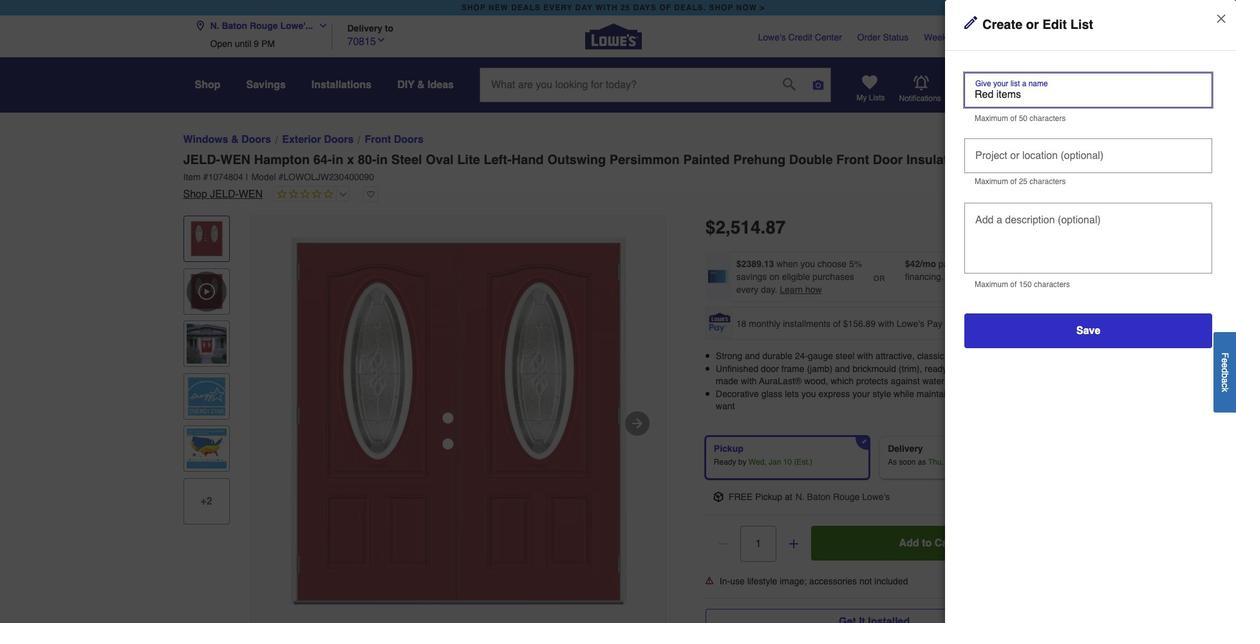Task type: vqa. For each thing, say whether or not it's contained in the screenshot.
right Compare
no



Task type: describe. For each thing, give the bounding box(es) containing it.
$2389.13
[[737, 259, 774, 269]]

1 horizontal spatial and
[[835, 364, 850, 374]]

how for with
[[972, 272, 989, 282]]

ideas
[[428, 79, 454, 91]]

x inside hampton 64-in x 80-in steel oval lite left-hand outswing persimmon painted prehung double front door insulating core
[[1129, 65, 1133, 75]]

jeld-wen hampton 64-in x 80-in steel oval lite left-hand outswing persimmon painted prehung double front door insulating core item # 1074804 | model # lowoljw230400090
[[183, 153, 1001, 182]]

open
[[210, 39, 232, 49]]

chevron down image
[[376, 34, 386, 45]]

0 vertical spatial and
[[745, 351, 760, 361]]

brickmould
[[853, 364, 897, 374]]

purchases
[[813, 272, 855, 282]]

left- inside jeld-wen hampton 64-in x 80-in steel oval lite left-hand outswing persimmon painted prehung double front door insulating core item # 1074804 | model # lowoljw230400090
[[484, 153, 512, 167]]

left- inside hampton 64-in x 80-in steel oval lite left-hand outswing persimmon painted prehung double front door insulating core
[[1018, 81, 1036, 91]]

outswing inside hampton 64-in x 80-in steel oval lite left-hand outswing persimmon painted prehung double front door insulating core
[[1060, 81, 1097, 91]]

1 vertical spatial front
[[365, 134, 391, 146]]

lowe's for free pickup at n. baton rouge lowe's
[[863, 492, 890, 502]]

payments with 84 month financing.
[[905, 259, 1037, 282]]

installments
[[783, 319, 831, 329]]

& for diy
[[417, 79, 425, 91]]

diy
[[398, 79, 415, 91]]

characters for maximum of 50 characters
[[1030, 114, 1066, 123]]

monthly
[[749, 319, 781, 329]]

pickup ready by wed, jan 10 (est.)
[[714, 444, 813, 467]]

2 # from the left
[[279, 172, 284, 182]]

2,514
[[716, 217, 761, 238]]

as
[[918, 458, 927, 467]]

my lists link
[[857, 75, 885, 103]]

at
[[785, 492, 793, 502]]

durable
[[763, 351, 793, 361]]

1 vertical spatial style
[[873, 389, 892, 399]]

0 vertical spatial style
[[947, 351, 966, 361]]

.
[[761, 217, 766, 238]]

on
[[770, 272, 780, 282]]

steel inside hampton 64-in x 80-in steel oval lite left-hand outswing persimmon painted prehung double front door insulating core
[[1159, 65, 1179, 75]]

lowe's credit center link
[[758, 31, 842, 44]]

add
[[900, 538, 920, 549]]

80- inside jeld-wen hampton 64-in x 80-in steel oval lite left-hand outswing persimmon painted prehung double front door insulating core item # 1074804 | model # lowoljw230400090
[[358, 153, 377, 167]]

maximum of 25 characters
[[975, 177, 1066, 186]]

lets
[[785, 389, 799, 399]]

doors for exterior doors
[[324, 134, 354, 146]]

close image for create or edit list
[[1215, 12, 1228, 25]]

1 title image from the top
[[186, 219, 226, 259]]

james
[[962, 93, 984, 102]]

2 vertical spatial wen
[[239, 189, 263, 200]]

1 horizontal spatial or
[[1027, 17, 1039, 32]]

the
[[966, 389, 978, 399]]

doors inside windows & doors "link"
[[242, 134, 271, 146]]

(est.)
[[794, 458, 813, 467]]

jeld-wen
[[1018, 65, 1065, 75]]

of left $156.89
[[833, 319, 841, 329]]

how for you
[[806, 285, 822, 295]]

lowoljw230400090
[[284, 172, 374, 182]]

front inside hampton 64-in x 80-in steel oval lite left-hand outswing persimmon painted prehung double front door insulating core
[[1049, 96, 1070, 106]]

rouge inside button
[[250, 21, 278, 31]]

my lists
[[857, 93, 885, 102]]

unfinished
[[716, 364, 759, 374]]

pickup image
[[714, 492, 724, 502]]

10
[[784, 458, 792, 467]]

(jamb)
[[807, 364, 833, 374]]

characters for maximum of 150 characters
[[1034, 280, 1071, 289]]

lowe's home improvement logo image
[[585, 8, 642, 65]]

hampton 64-in x 80-in steel oval lite left-hand outswing persimmon painted prehung double front door insulating core
[[1018, 65, 1217, 106]]

cart inside button
[[1017, 94, 1031, 103]]

ready
[[714, 458, 737, 467]]

express
[[819, 389, 850, 399]]

delivery as soon as thu, jan 11
[[888, 444, 969, 467]]

to for save to list
[[998, 12, 1008, 24]]

of for 150
[[1011, 280, 1017, 289]]

listname text field
[[970, 88, 1208, 101]]

lite inside jeld-wen hampton 64-in x 80-in steel oval lite left-hand outswing persimmon painted prehung double front door insulating core item # 1074804 | model # lowoljw230400090
[[457, 153, 480, 167]]

cart button
[[999, 75, 1032, 103]]

windows
[[183, 134, 228, 146]]

9
[[254, 39, 259, 49]]

classic
[[918, 351, 945, 361]]

prehung inside hampton 64-in x 80-in steel oval lite left-hand outswing persimmon painted prehung double front door insulating core
[[1181, 81, 1215, 91]]

steel inside jeld-wen hampton 64-in x 80-in steel oval lite left-hand outswing persimmon painted prehung double front door insulating core item # 1074804 | model # lowoljw230400090
[[392, 153, 422, 167]]

glass
[[762, 389, 783, 399]]

shop new deals every day with 25 days of deals. shop now > link
[[459, 0, 768, 15]]

use
[[731, 576, 745, 587]]

plus image
[[788, 538, 801, 551]]

in-
[[720, 576, 731, 587]]

description text field
[[970, 221, 1208, 267]]

c
[[1221, 383, 1231, 388]]

shop for shop
[[195, 79, 221, 91]]

hand inside jeld-wen hampton 64-in x 80-in steel oval lite left-hand outswing persimmon painted prehung double front door insulating core item # 1074804 | model # lowoljw230400090
[[512, 153, 544, 167]]

2 vertical spatial learn
[[946, 319, 970, 329]]

+2
[[201, 496, 212, 508]]

of
[[660, 3, 672, 12]]

1 e from the top
[[1221, 358, 1231, 363]]

a
[[1221, 378, 1231, 383]]

arrow right image
[[630, 416, 645, 432]]

wen for jeld-wen
[[1044, 65, 1065, 75]]

save to list
[[971, 12, 1029, 24]]

18 monthly installments of $156.89 with lowe's pay learn how
[[737, 319, 992, 329]]

search image
[[783, 78, 796, 90]]

add to cart
[[900, 538, 956, 549]]

Search Query text field
[[480, 68, 773, 102]]

1 horizontal spatial pickup
[[756, 492, 783, 502]]

core inside jeld-wen hampton 64-in x 80-in steel oval lite left-hand outswing persimmon painted prehung double front door insulating core item # 1074804 | model # lowoljw230400090
[[971, 153, 1001, 167]]

1 vertical spatial 25
[[1019, 177, 1028, 186]]

create
[[983, 17, 1023, 32]]

lowe's home improvement lists image
[[862, 75, 878, 90]]

n. baton rouge lowe'...
[[210, 21, 313, 31]]

windows & doors link
[[183, 132, 271, 148]]

free pickup at n. baton rouge lowe's
[[729, 492, 890, 502]]

edit image
[[965, 16, 978, 29]]

maintaining
[[917, 389, 963, 399]]

while
[[894, 389, 915, 399]]

with
[[596, 3, 618, 12]]

day
[[576, 3, 593, 12]]

diy & ideas button
[[398, 73, 454, 97]]

minus image
[[717, 538, 730, 551]]

70815 button
[[348, 33, 386, 49]]

payments
[[939, 259, 978, 269]]

wood,
[[805, 376, 829, 387]]

door inside jeld-wen hampton 64-in x 80-in steel oval lite left-hand outswing persimmon painted prehung double front door insulating core item # 1074804 | model # lowoljw230400090
[[873, 153, 903, 167]]

heart outline image
[[956, 13, 966, 23]]

paint
[[960, 364, 980, 374]]

painted inside hampton 64-in x 80-in steel oval lite left-hand outswing persimmon painted prehung double front door insulating core
[[1148, 81, 1179, 91]]

$156.89
[[844, 319, 876, 329]]

50
[[1019, 114, 1028, 123]]

64- inside jeld-wen hampton 64-in x 80-in steel oval lite left-hand outswing persimmon painted prehung double front door insulating core item # 1074804 | model # lowoljw230400090
[[313, 153, 332, 167]]

maximum for maximum of 50 characters
[[975, 114, 1009, 123]]

0 vertical spatial 25
[[621, 3, 631, 12]]

shop jeld-wen
[[183, 189, 263, 200]]

2 vertical spatial jeld-
[[210, 189, 239, 200]]

jeld- for jeld-wen hampton 64-in x 80-in steel oval lite left-hand outswing persimmon painted prehung double front door insulating core item # 1074804 | model # lowoljw230400090
[[183, 153, 220, 167]]

gauge
[[808, 351, 833, 361]]

1 shop from the left
[[462, 3, 486, 12]]

option group containing pickup
[[701, 432, 1049, 484]]

to inside strong and durable 24-gauge steel with attractive, classic style unfinished door frame (jamb) and brickmould (trim), ready to paint or stain, are made with auralast® wood, which protects against water damage decorative glass lets you express your style while maintaining the privacy you want
[[950, 364, 958, 374]]

save for save to list
[[971, 12, 995, 24]]

wed,
[[749, 458, 767, 467]]

hand inside hampton 64-in x 80-in steel oval lite left-hand outswing persimmon painted prehung double front door insulating core
[[1036, 81, 1057, 91]]

insulating inside hampton 64-in x 80-in steel oval lite left-hand outswing persimmon painted prehung double front door insulating core
[[1094, 96, 1133, 106]]

door inside hampton 64-in x 80-in steel oval lite left-hand outswing persimmon painted prehung double front door insulating core
[[1072, 96, 1092, 106]]

outswing inside jeld-wen hampton 64-in x 80-in steel oval lite left-hand outswing persimmon painted prehung double front door insulating core item # 1074804 | model # lowoljw230400090
[[548, 153, 606, 167]]

70815
[[348, 36, 376, 47]]

lifestyle
[[748, 576, 778, 587]]

chevron down image
[[313, 21, 329, 31]]

attractive,
[[876, 351, 915, 361]]

order status link
[[858, 31, 909, 44]]

pm
[[261, 39, 275, 49]]

persimmon inside jeld-wen hampton 64-in x 80-in steel oval lite left-hand outswing persimmon painted prehung double front door insulating core item # 1074804 | model # lowoljw230400090
[[610, 153, 680, 167]]

learn how button for when
[[780, 283, 822, 296]]

days
[[634, 3, 657, 12]]

accessories
[[810, 576, 857, 587]]

|
[[246, 172, 248, 182]]

lists
[[869, 93, 885, 102]]

80- inside hampton 64-in x 80-in steel oval lite left-hand outswing persimmon painted prehung double front door insulating core
[[1136, 65, 1149, 75]]

84
[[999, 259, 1009, 269]]

water
[[923, 376, 945, 387]]

item number 1 0 7 4 8 0 4 and model number l o w o l j w 2 3 0 4 0 0 0 9 0 element
[[183, 171, 1044, 184]]

1 # from the left
[[203, 172, 208, 182]]

learn how link
[[946, 319, 992, 329]]

delivery for as
[[888, 444, 923, 454]]

included
[[875, 576, 908, 587]]



Task type: locate. For each thing, give the bounding box(es) containing it.
status
[[883, 32, 909, 43]]

front inside jeld-wen hampton 64-in x 80-in steel oval lite left-hand outswing persimmon painted prehung double front door insulating core item # 1074804 | model # lowoljw230400090
[[837, 153, 870, 167]]

1 vertical spatial baton
[[807, 492, 831, 502]]

image;
[[780, 576, 807, 587]]

1 horizontal spatial lite
[[1203, 65, 1217, 75]]

delivery
[[348, 23, 383, 33], [888, 444, 923, 454]]

pickup left 'at' at the bottom of the page
[[756, 492, 783, 502]]

1 vertical spatial hampton
[[254, 153, 310, 167]]

2 vertical spatial lowe's
[[863, 492, 890, 502]]

$
[[706, 217, 716, 238]]

2 vertical spatial front
[[837, 153, 870, 167]]

0 vertical spatial 80-
[[1136, 65, 1149, 75]]

with right $156.89
[[879, 319, 895, 329]]

notifications
[[900, 94, 942, 103]]

list left edit
[[1011, 12, 1029, 24]]

1 vertical spatial lowe's
[[897, 319, 925, 329]]

zero stars image
[[274, 189, 334, 201]]

0 horizontal spatial prehung
[[734, 153, 786, 167]]

jan inside delivery as soon as thu, jan 11
[[946, 458, 959, 467]]

hampton up model
[[254, 153, 310, 167]]

pickup up ready
[[714, 444, 744, 454]]

prehung
[[1181, 81, 1215, 91], [734, 153, 786, 167]]

you
[[801, 259, 816, 269], [802, 389, 816, 399], [1012, 389, 1026, 399]]

1 horizontal spatial delivery
[[888, 444, 923, 454]]

and up which
[[835, 364, 850, 374]]

3 doors from the left
[[394, 134, 424, 146]]

0 vertical spatial x
[[1129, 65, 1133, 75]]

list right edit
[[1071, 17, 1094, 32]]

core inside hampton 64-in x 80-in steel oval lite left-hand outswing persimmon painted prehung double front door insulating core
[[1136, 96, 1155, 106]]

of left 150
[[1011, 280, 1017, 289]]

1 vertical spatial 80-
[[358, 153, 377, 167]]

title image
[[186, 219, 226, 259], [186, 324, 226, 364], [186, 377, 226, 417], [186, 429, 226, 469]]

1 vertical spatial oval
[[426, 153, 454, 167]]

1 horizontal spatial learn how
[[947, 272, 989, 282]]

0 horizontal spatial persimmon
[[610, 153, 680, 167]]

in-use lifestyle image; accessories not included
[[720, 576, 908, 587]]

new
[[489, 3, 509, 12]]

camera image
[[812, 79, 825, 91]]

0 horizontal spatial 25
[[621, 3, 631, 12]]

jeld- down create or edit list
[[1018, 65, 1044, 75]]

0 horizontal spatial doors
[[242, 134, 271, 146]]

2 horizontal spatial front
[[1049, 96, 1070, 106]]

delivery inside delivery as soon as thu, jan 11
[[888, 444, 923, 454]]

0 vertical spatial characters
[[1030, 114, 1066, 123]]

# right model
[[279, 172, 284, 182]]

0 horizontal spatial double
[[790, 153, 833, 167]]

shop for shop jeld-wen
[[183, 189, 207, 200]]

4 title image from the top
[[186, 429, 226, 469]]

learn how down payments
[[947, 272, 989, 282]]

are
[[1017, 364, 1030, 374]]

0 horizontal spatial or
[[982, 364, 990, 374]]

painted
[[1148, 81, 1179, 91], [684, 153, 730, 167]]

n. right 'at' at the bottom of the page
[[796, 492, 805, 502]]

0 horizontal spatial and
[[745, 351, 760, 361]]

baton right 'at' at the bottom of the page
[[807, 492, 831, 502]]

learn how for payments
[[947, 272, 989, 282]]

1 horizontal spatial shop
[[709, 3, 734, 12]]

center
[[815, 32, 842, 43]]

1 horizontal spatial list
[[1071, 17, 1094, 32]]

lowe's credit center
[[758, 32, 842, 43]]

lowe's left credit
[[758, 32, 786, 43]]

1 horizontal spatial baton
[[807, 492, 831, 502]]

1 vertical spatial learn how
[[780, 285, 822, 295]]

18
[[737, 319, 747, 329]]

shop down open
[[195, 79, 221, 91]]

front down jeld-wen
[[1049, 96, 1070, 106]]

0 horizontal spatial insulating
[[907, 153, 968, 167]]

outswing up item number 1 0 7 4 8 0 4 and model number l o w o l j w 2 3 0 4 0 0 0 9 0 element
[[548, 153, 606, 167]]

0 horizontal spatial learn how
[[780, 285, 822, 295]]

painted inside jeld-wen hampton 64-in x 80-in steel oval lite left-hand outswing persimmon painted prehung double front door insulating core item # 1074804 | model # lowoljw230400090
[[684, 153, 730, 167]]

and up the unfinished
[[745, 351, 760, 361]]

you down wood,
[[802, 389, 816, 399]]

weekly ad link
[[924, 31, 967, 44]]

style up paint
[[947, 351, 966, 361]]

64- up listname text box
[[1106, 65, 1119, 75]]

x up listname text box
[[1129, 65, 1133, 75]]

0 vertical spatial or
[[1027, 17, 1039, 32]]

doors up model
[[242, 134, 271, 146]]

64- inside hampton 64-in x 80-in steel oval lite left-hand outswing persimmon painted prehung double front door insulating core
[[1106, 65, 1119, 75]]

1 vertical spatial hand
[[512, 153, 544, 167]]

87
[[766, 217, 786, 238]]

learn how
[[947, 272, 989, 282], [780, 285, 822, 295]]

24-
[[795, 351, 808, 361]]

front
[[1049, 96, 1070, 106], [365, 134, 391, 146], [837, 153, 870, 167]]

delivery up soon
[[888, 444, 923, 454]]

pay
[[927, 319, 943, 329]]

1 doors from the left
[[242, 134, 271, 146]]

front down my
[[837, 153, 870, 167]]

insulating down notifications
[[907, 153, 968, 167]]

of down maximum of 50 characters
[[1011, 177, 1017, 186]]

savings
[[737, 272, 767, 282]]

25 right with
[[621, 3, 631, 12]]

doors right "exterior"
[[324, 134, 354, 146]]

1 horizontal spatial save
[[1077, 325, 1101, 337]]

steel
[[1159, 65, 1179, 75], [392, 153, 422, 167]]

0 vertical spatial lite
[[1203, 65, 1217, 75]]

1 horizontal spatial painted
[[1148, 81, 1179, 91]]

0 vertical spatial save
[[971, 12, 995, 24]]

0 vertical spatial learn how
[[947, 272, 989, 282]]

double inside hampton 64-in x 80-in steel oval lite left-hand outswing persimmon painted prehung double front door insulating core
[[1018, 96, 1046, 106]]

maximum for maximum of 150 characters
[[975, 280, 1009, 289]]

strong and durable 24-gauge steel with attractive, classic style unfinished door frame (jamb) and brickmould (trim), ready to paint or stain, are made with auralast® wood, which protects against water damage decorative glass lets you express your style while maintaining the privacy you want
[[716, 351, 1030, 412]]

how down the 'eligible'
[[806, 285, 822, 295]]

0 horizontal spatial n.
[[210, 21, 219, 31]]

insulating up the 'location' text box
[[1094, 96, 1133, 106]]

1 vertical spatial 64-
[[313, 153, 332, 167]]

1 vertical spatial and
[[835, 364, 850, 374]]

made
[[716, 376, 739, 387]]

financing.
[[905, 272, 944, 282]]

0 vertical spatial insulating
[[1094, 96, 1133, 106]]

weekly ad
[[924, 32, 967, 43]]

80- down front doors
[[358, 153, 377, 167]]

you inside when you choose 5% savings on eligible purchases every day.
[[801, 259, 816, 269]]

characters for maximum of 25 characters
[[1030, 177, 1066, 186]]

thu,
[[929, 458, 944, 467]]

characters down the 'location' text box
[[1030, 177, 1066, 186]]

shop left the "now"
[[709, 3, 734, 12]]

0 horizontal spatial list
[[1011, 12, 1029, 24]]

of left 50
[[1011, 114, 1017, 123]]

hampton inside hampton 64-in x 80-in steel oval lite left-hand outswing persimmon painted prehung double front door insulating core
[[1067, 65, 1104, 75]]

2 title image from the top
[[186, 324, 226, 364]]

characters
[[1030, 114, 1066, 123], [1030, 177, 1066, 186], [1034, 280, 1071, 289]]

jeld- up item
[[183, 153, 220, 167]]

delivery for to
[[348, 23, 383, 33]]

0 horizontal spatial left-
[[484, 153, 512, 167]]

style down protects
[[873, 389, 892, 399]]

until
[[235, 39, 251, 49]]

0 vertical spatial baton
[[222, 21, 247, 31]]

& inside diy & ideas button
[[417, 79, 425, 91]]

0 vertical spatial lowe's
[[758, 32, 786, 43]]

not
[[860, 576, 872, 587]]

1 horizontal spatial left-
[[1018, 81, 1036, 91]]

door up the 'location' text box
[[1072, 96, 1092, 106]]

front up heart outline image
[[365, 134, 391, 146]]

0 vertical spatial &
[[417, 79, 425, 91]]

to inside the add to cart "button"
[[922, 538, 932, 549]]

cart right add
[[935, 538, 956, 549]]

wen right lowe's home improvement cart 'icon'
[[1044, 65, 1065, 75]]

0 horizontal spatial 64-
[[313, 153, 332, 167]]

shop left new
[[462, 3, 486, 12]]

doors inside front doors link
[[394, 134, 424, 146]]

learn down the 'eligible'
[[780, 285, 803, 295]]

lowe's inside lowe's credit center link
[[758, 32, 786, 43]]

of for 25
[[1011, 177, 1017, 186]]

learn right pay
[[946, 319, 970, 329]]

to right add
[[922, 538, 932, 549]]

lowes pay logo image
[[707, 313, 733, 332]]

oval inside jeld-wen hampton 64-in x 80-in steel oval lite left-hand outswing persimmon painted prehung double front door insulating core item # 1074804 | model # lowoljw230400090
[[426, 153, 454, 167]]

0 vertical spatial wen
[[1044, 65, 1065, 75]]

cart
[[1017, 94, 1031, 103], [935, 538, 956, 549]]

to for add to cart
[[922, 538, 932, 549]]

11
[[961, 458, 969, 467]]

lowe's home improvement notification center image
[[914, 75, 929, 90]]

heart outline image
[[363, 187, 379, 202]]

n. inside button
[[210, 21, 219, 31]]

privacy
[[981, 389, 1009, 399]]

in
[[1119, 65, 1126, 75], [1149, 65, 1156, 75], [332, 153, 344, 167], [377, 153, 388, 167]]

rouge up pm
[[250, 21, 278, 31]]

shop
[[195, 79, 221, 91], [183, 189, 207, 200]]

of for 50
[[1011, 114, 1017, 123]]

$ 2,514 . 87
[[706, 217, 786, 238]]

lowe's left pay
[[897, 319, 925, 329]]

2 e from the top
[[1221, 363, 1231, 368]]

soon
[[900, 458, 916, 467]]

or
[[1027, 17, 1039, 32], [982, 364, 990, 374]]

0 horizontal spatial lite
[[457, 153, 480, 167]]

my
[[857, 93, 867, 102]]

0 vertical spatial rouge
[[250, 21, 278, 31]]

25 down 50
[[1019, 177, 1028, 186]]

None search field
[[480, 68, 832, 113]]

& inside windows & doors "link"
[[231, 134, 239, 146]]

steel
[[836, 351, 855, 361]]

3 maximum from the top
[[975, 280, 1009, 289]]

n. right location icon
[[210, 21, 219, 31]]

1 jan from the left
[[769, 458, 782, 467]]

delivery up 70815
[[348, 23, 383, 33]]

hampton inside jeld-wen hampton 64-in x 80-in steel oval lite left-hand outswing persimmon painted prehung double front door insulating core item # 1074804 | model # lowoljw230400090
[[254, 153, 310, 167]]

exterior doors
[[282, 134, 354, 146]]

characters right 50
[[1030, 114, 1066, 123]]

to right edit image
[[998, 12, 1008, 24]]

0 horizontal spatial hand
[[512, 153, 544, 167]]

# right item
[[203, 172, 208, 182]]

core
[[1136, 96, 1155, 106], [971, 153, 1001, 167]]

eligible
[[782, 272, 810, 282]]

option group
[[701, 432, 1049, 484]]

choose
[[818, 259, 847, 269]]

1074804
[[208, 172, 243, 182]]

0 vertical spatial delivery
[[348, 23, 383, 33]]

jeld- down 1074804
[[210, 189, 239, 200]]

1 vertical spatial left-
[[484, 153, 512, 167]]

2 maximum from the top
[[975, 177, 1009, 186]]

to up damage
[[950, 364, 958, 374]]

with up brickmould at the bottom of page
[[858, 351, 874, 361]]

1 horizontal spatial rouge
[[834, 492, 860, 502]]

0 horizontal spatial #
[[203, 172, 208, 182]]

learn how for when
[[780, 285, 822, 295]]

learn
[[947, 272, 970, 282], [780, 285, 803, 295], [946, 319, 970, 329]]

0 vertical spatial how
[[972, 272, 989, 282]]

with inside the payments with 84 month financing.
[[981, 259, 997, 269]]

learn for financing.
[[947, 272, 970, 282]]

learn how button down the 'eligible'
[[780, 283, 822, 296]]

hampton
[[1067, 65, 1104, 75], [254, 153, 310, 167]]

jeld- for jeld-wen
[[1018, 65, 1044, 75]]

e up b
[[1221, 363, 1231, 368]]

0 vertical spatial double
[[1018, 96, 1046, 106]]

to
[[998, 12, 1008, 24], [385, 23, 394, 33], [950, 364, 958, 374], [922, 538, 932, 549]]

& right diy
[[417, 79, 425, 91]]

0 vertical spatial oval
[[1182, 65, 1200, 75]]

doors for front doors
[[394, 134, 424, 146]]

shop button
[[195, 73, 221, 97]]

lowe's home improvement cart image
[[1017, 75, 1032, 90]]

2 doors from the left
[[324, 134, 354, 146]]

Stepper number input field with increment and decrement buttons number field
[[741, 526, 777, 562]]

or inside strong and durable 24-gauge steel with attractive, classic style unfinished door frame (jamb) and brickmould (trim), ready to paint or stain, are made with auralast® wood, which protects against water damage decorative glass lets you express your style while maintaining the privacy you want
[[982, 364, 990, 374]]

oval inside hampton 64-in x 80-in steel oval lite left-hand outswing persimmon painted prehung double front door insulating core
[[1182, 65, 1200, 75]]

jan
[[769, 458, 782, 467], [946, 458, 959, 467]]

save for save
[[1077, 325, 1101, 337]]

1 vertical spatial insulating
[[907, 153, 968, 167]]

save inside 'button'
[[1077, 325, 1101, 337]]

baton up open until 9 pm
[[222, 21, 247, 31]]

0 horizontal spatial pickup
[[714, 444, 744, 454]]

1 vertical spatial learn
[[780, 285, 803, 295]]

0 horizontal spatial lowe's
[[758, 32, 786, 43]]

0 vertical spatial left-
[[1018, 81, 1036, 91]]

1 vertical spatial maximum
[[975, 177, 1009, 186]]

maximum of 150 characters
[[975, 280, 1071, 289]]

doors down diy
[[394, 134, 424, 146]]

80- up listname text box
[[1136, 65, 1149, 75]]

1 horizontal spatial lowe's
[[863, 492, 890, 502]]

0 vertical spatial front
[[1049, 96, 1070, 106]]

deals
[[512, 3, 541, 12]]

cart inside "button"
[[935, 538, 956, 549]]

with left 84
[[981, 259, 997, 269]]

lowe's down the as
[[863, 492, 890, 502]]

x inside jeld-wen hampton 64-in x 80-in steel oval lite left-hand outswing persimmon painted prehung double front door insulating core item # 1074804 | model # lowoljw230400090
[[347, 153, 354, 167]]

jan inside pickup ready by wed, jan 10 (est.)
[[769, 458, 782, 467]]

0 horizontal spatial shop
[[462, 3, 486, 12]]

jeld- inside jeld-wen hampton 64-in x 80-in steel oval lite left-hand outswing persimmon painted prehung double front door insulating core item # 1074804 | model # lowoljw230400090
[[183, 153, 220, 167]]

door
[[761, 364, 779, 374]]

f e e d b a c k button
[[1214, 332, 1237, 413]]

lowe's for 18 monthly installments of $156.89 with lowe's pay learn how
[[897, 319, 925, 329]]

learn down payments
[[947, 272, 970, 282]]

protects
[[857, 376, 889, 387]]

1 vertical spatial jeld-
[[183, 153, 220, 167]]

1 vertical spatial rouge
[[834, 492, 860, 502]]

1 vertical spatial lite
[[457, 153, 480, 167]]

2 jan from the left
[[946, 458, 959, 467]]

oval
[[1182, 65, 1200, 75], [426, 153, 454, 167]]

how down payments
[[972, 272, 989, 282]]

when you choose 5% savings on eligible purchases every day.
[[737, 259, 863, 295]]

your
[[853, 389, 871, 399]]

now
[[737, 3, 757, 12]]

0 vertical spatial cart
[[1017, 94, 1031, 103]]

warning image
[[706, 577, 714, 585]]

diy & ideas
[[398, 79, 454, 91]]

wen inside jeld-wen hampton 64-in x 80-in steel oval lite left-hand outswing persimmon painted prehung double front door insulating core item # 1074804 | model # lowoljw230400090
[[220, 153, 251, 167]]

1 vertical spatial shop
[[183, 189, 207, 200]]

1 vertical spatial save
[[1077, 325, 1101, 337]]

shop down item
[[183, 189, 207, 200]]

0 horizontal spatial core
[[971, 153, 1001, 167]]

jan left 10
[[769, 458, 782, 467]]

to up chevron down icon at the left top of the page
[[385, 23, 394, 33]]

0 vertical spatial hampton
[[1067, 65, 1104, 75]]

1 horizontal spatial jan
[[946, 458, 959, 467]]

1 horizontal spatial how
[[972, 272, 989, 282]]

deals.
[[674, 3, 707, 12]]

1 vertical spatial pickup
[[756, 492, 783, 502]]

create or edit list
[[983, 17, 1094, 32]]

64- up lowoljw230400090
[[313, 153, 332, 167]]

1 vertical spatial prehung
[[734, 153, 786, 167]]

characters right 150
[[1034, 280, 1071, 289]]

1 horizontal spatial steel
[[1159, 65, 1179, 75]]

to for delivery to
[[385, 23, 394, 33]]

0 horizontal spatial painted
[[684, 153, 730, 167]]

you up the 'eligible'
[[801, 259, 816, 269]]

lite
[[1203, 65, 1217, 75], [457, 153, 480, 167]]

1 horizontal spatial learn how button
[[947, 271, 989, 283]]

0 horizontal spatial outswing
[[548, 153, 606, 167]]

1 horizontal spatial prehung
[[1181, 81, 1215, 91]]

learn how button for payments
[[947, 271, 989, 283]]

close image
[[1215, 12, 1228, 25], [1215, 12, 1228, 25]]

shop
[[462, 3, 486, 12], [709, 3, 734, 12]]

learn for savings
[[780, 285, 803, 295]]

3 title image from the top
[[186, 377, 226, 417]]

lite inside hampton 64-in x 80-in steel oval lite left-hand outswing persimmon painted prehung double front door insulating core
[[1203, 65, 1217, 75]]

doors inside exterior doors link
[[324, 134, 354, 146]]

location text field
[[970, 138, 1208, 167]]

0 horizontal spatial jan
[[769, 458, 782, 467]]

open until 9 pm
[[210, 39, 275, 49]]

2 shop from the left
[[709, 3, 734, 12]]

persimmon inside hampton 64-in x 80-in steel oval lite left-hand outswing persimmon painted prehung double front door insulating core
[[1100, 81, 1146, 91]]

or right paint
[[982, 364, 990, 374]]

edit
[[1043, 17, 1067, 32]]

1 horizontal spatial style
[[947, 351, 966, 361]]

1 vertical spatial &
[[231, 134, 239, 146]]

wen
[[1044, 65, 1065, 75], [220, 153, 251, 167], [239, 189, 263, 200]]

1 maximum from the top
[[975, 114, 1009, 123]]

learn how button down payments
[[947, 271, 989, 283]]

insulating inside jeld-wen hampton 64-in x 80-in steel oval lite left-hand outswing persimmon painted prehung double front door insulating core item # 1074804 | model # lowoljw230400090
[[907, 153, 968, 167]]

cart down lowe's home improvement cart 'icon'
[[1017, 94, 1031, 103]]

every
[[737, 285, 759, 295]]

save
[[971, 12, 995, 24], [1077, 325, 1101, 337]]

rouge right 'at' at the bottom of the page
[[834, 492, 860, 502]]

weekly
[[924, 32, 954, 43]]

1 horizontal spatial hand
[[1036, 81, 1057, 91]]

0 horizontal spatial &
[[231, 134, 239, 146]]

jan left 11
[[946, 458, 959, 467]]

2 vertical spatial maximum
[[975, 280, 1009, 289]]

with up decorative
[[741, 376, 757, 387]]

wen for jeld-wen hampton 64-in x 80-in steel oval lite left-hand outswing persimmon painted prehung double front door insulating core item # 1074804 | model # lowoljw230400090
[[220, 153, 251, 167]]

learn how down the 'eligible'
[[780, 285, 822, 295]]

or left edit
[[1027, 17, 1039, 32]]

1 horizontal spatial persimmon
[[1100, 81, 1146, 91]]

0 horizontal spatial baton
[[222, 21, 247, 31]]

wen up 1074804
[[220, 153, 251, 167]]

1 vertical spatial n.
[[796, 492, 805, 502]]

e up d
[[1221, 358, 1231, 363]]

hampton up listname text box
[[1067, 65, 1104, 75]]

double inside jeld-wen hampton 64-in x 80-in steel oval lite left-hand outswing persimmon painted prehung double front door insulating core item # 1074804 | model # lowoljw230400090
[[790, 153, 833, 167]]

prehung inside jeld-wen hampton 64-in x 80-in steel oval lite left-hand outswing persimmon painted prehung double front door insulating core item # 1074804 | model # lowoljw230400090
[[734, 153, 786, 167]]

f
[[1221, 353, 1231, 358]]

wen down |
[[239, 189, 263, 200]]

stain,
[[993, 364, 1014, 374]]

baton inside button
[[222, 21, 247, 31]]

+2 button
[[183, 479, 230, 525]]

0 vertical spatial prehung
[[1181, 81, 1215, 91]]

pickup
[[714, 444, 744, 454], [756, 492, 783, 502]]

list
[[1011, 12, 1029, 24], [1071, 17, 1094, 32]]

maximum for maximum of 25 characters
[[975, 177, 1009, 186]]

free
[[729, 492, 753, 502]]

windows & doors
[[183, 134, 271, 146]]

1 vertical spatial double
[[790, 153, 833, 167]]

location image
[[195, 21, 205, 31]]

& right windows
[[231, 134, 239, 146]]

outswing down jeld-wen
[[1060, 81, 1097, 91]]

against
[[891, 376, 920, 387]]

door down lists
[[873, 153, 903, 167]]

close image for save to list
[[1215, 12, 1228, 25]]

& for windows
[[231, 134, 239, 146]]

you right privacy
[[1012, 389, 1026, 399]]

0 vertical spatial door
[[1072, 96, 1092, 106]]

0 vertical spatial steel
[[1159, 65, 1179, 75]]

exterior
[[282, 134, 321, 146]]

pickup inside pickup ready by wed, jan 10 (est.)
[[714, 444, 744, 454]]

(trim),
[[899, 364, 923, 374]]

auralast®
[[760, 376, 802, 387]]

0 horizontal spatial rouge
[[250, 21, 278, 31]]

x up lowoljw230400090
[[347, 153, 354, 167]]

b
[[1221, 373, 1231, 378]]



